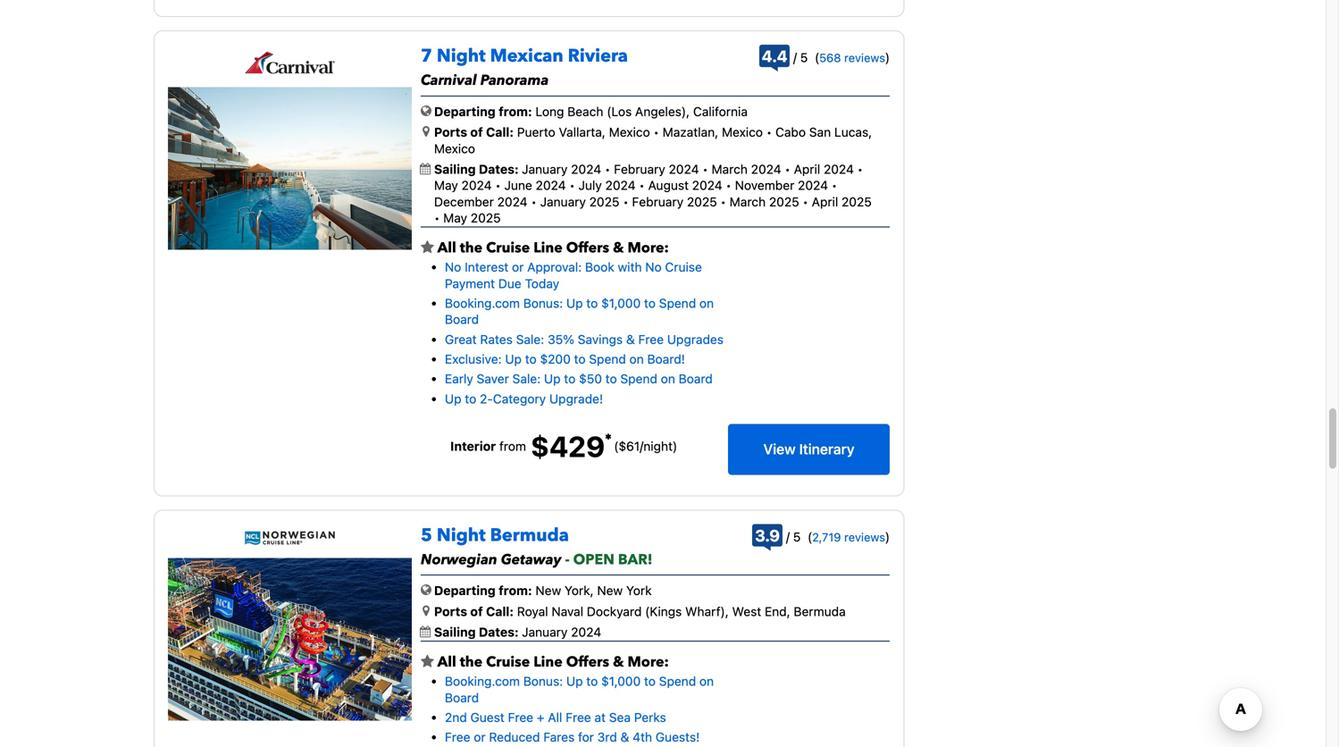 Task type: locate. For each thing, give the bounding box(es) containing it.
or
[[512, 260, 524, 274], [474, 730, 486, 745]]

offers for 5 night bermuda
[[567, 652, 610, 672]]

1 vertical spatial more:
[[628, 652, 669, 672]]

line up approval:
[[534, 238, 563, 258]]

) right '2,719'
[[886, 530, 890, 544]]

or up due
[[512, 260, 524, 274]]

2 ports of call: from the top
[[434, 604, 514, 619]]

1 vertical spatial january
[[540, 194, 586, 209]]

2 globe image from the top
[[421, 584, 432, 596]]

offers down "january 2024"
[[567, 652, 610, 672]]

night inside 5 night bermuda norwegian getaway - open bar!
[[437, 523, 486, 548]]

2 the from the top
[[460, 652, 483, 672]]

1 vertical spatial all
[[438, 652, 457, 672]]

2 all the cruise line offers & more: from the top
[[434, 652, 669, 672]]

reviews for 5 night bermuda
[[845, 530, 886, 544]]

sailing dates: down royal on the bottom left of page
[[434, 625, 522, 640]]

) inside 4.4 / 5 ( 568 reviews )
[[886, 50, 890, 65]]

free
[[639, 332, 664, 347], [508, 710, 534, 725], [566, 710, 591, 725], [445, 730, 471, 745]]

0 vertical spatial april
[[794, 162, 821, 177]]

dockyard
[[587, 604, 642, 619]]

of for 7 night mexican riviera
[[471, 125, 483, 140]]

cruise inside no interest or approval: book with no cruise payment due today booking.com bonus: up to $1,000 to spend on board great rates sale: 35% savings & free upgrades exclusive: up to $200 to spend on board! early saver sale: up to $50 to spend on board up to 2-category upgrade!
[[665, 260, 702, 274]]

march up november
[[712, 162, 748, 177]]

/ for 7 night mexican riviera
[[794, 50, 797, 65]]

2 calendar image from the top
[[420, 626, 431, 638]]

interior from $429
[[451, 430, 605, 463]]

1 reviews from the top
[[845, 51, 886, 64]]

1 map marker image from the top
[[423, 125, 430, 138]]

all the cruise line offers & more:
[[434, 238, 669, 258], [434, 652, 669, 672]]

spend up perks
[[659, 674, 696, 689]]

$1,000 up sea
[[602, 674, 641, 689]]

5
[[801, 50, 808, 65], [421, 523, 433, 548], [794, 530, 801, 544]]

1 vertical spatial line
[[534, 652, 563, 672]]

0 vertical spatial board
[[445, 312, 479, 327]]

reviews inside 3.9 / 5 ( 2,719 reviews )
[[845, 530, 886, 544]]

departing down norwegian
[[434, 583, 496, 598]]

guests!
[[656, 730, 700, 745]]

on left board!
[[630, 352, 644, 367]]

5 left 568 in the top of the page
[[801, 50, 808, 65]]

free up board!
[[639, 332, 664, 347]]

0 horizontal spatial or
[[474, 730, 486, 745]]

(
[[815, 50, 820, 65], [808, 530, 813, 544]]

ports down carnival
[[434, 125, 468, 140]]

0 vertical spatial (
[[815, 50, 820, 65]]

5 for 7 night mexican riviera
[[801, 50, 808, 65]]

board up 2nd
[[445, 690, 479, 705]]

of
[[471, 125, 483, 140], [471, 604, 483, 619]]

1 vertical spatial ports
[[434, 604, 468, 619]]

may
[[434, 178, 458, 193], [444, 211, 468, 225]]

2024 up november
[[751, 162, 782, 177]]

all the cruise line offers & more: for 7 night mexican riviera
[[434, 238, 669, 258]]

/ right asterisk "image"
[[640, 439, 644, 454]]

bonus: inside no interest or approval: book with no cruise payment due today booking.com bonus: up to $1,000 to spend on board great rates sale: 35% savings & free upgrades exclusive: up to $200 to spend on board! early saver sale: up to $50 to spend on board up to 2-category upgrade!
[[524, 296, 563, 311]]

from: up puerto
[[499, 104, 532, 119]]

ports down norwegian
[[434, 604, 468, 619]]

board inside booking.com bonus: up to $1,000 to spend on board 2nd guest free + all free at sea perks free or reduced fares for 3rd & 4th guests!
[[445, 690, 479, 705]]

2025 down july
[[590, 194, 620, 209]]

more: up with
[[628, 238, 669, 258]]

& inside no interest or approval: book with no cruise payment due today booking.com bonus: up to $1,000 to spend on board great rates sale: 35% savings & free upgrades exclusive: up to $200 to spend on board! early saver sale: up to $50 to spend on board up to 2-category upgrade!
[[626, 332, 635, 347]]

panorama
[[481, 71, 549, 90]]

globe image down carnival
[[421, 104, 432, 117]]

$1,000
[[602, 296, 641, 311], [602, 674, 641, 689]]

1 vertical spatial reviews
[[845, 530, 886, 544]]

all the cruise line offers & more: down "january 2024"
[[434, 652, 669, 672]]

0 horizontal spatial new
[[536, 583, 562, 598]]

january down july
[[540, 194, 586, 209]]

globe image down norwegian
[[421, 584, 432, 596]]

map marker image
[[423, 125, 430, 138], [423, 605, 430, 617]]

from: up royal on the bottom left of page
[[499, 583, 532, 598]]

january
[[522, 162, 568, 177], [540, 194, 586, 209], [522, 625, 568, 640]]

0 vertical spatial night
[[437, 44, 486, 68]]

2024 right july
[[606, 178, 636, 193]]

the for 7 night mexican riviera
[[460, 238, 483, 258]]

open
[[574, 550, 615, 570]]

bermuda right 'end,' at the right bottom of page
[[794, 604, 846, 619]]

1 vertical spatial offers
[[567, 652, 610, 672]]

calendar image up star icon
[[420, 626, 431, 638]]

1 vertical spatial )
[[886, 530, 890, 544]]

0 vertical spatial call:
[[486, 125, 514, 140]]

1 vertical spatial booking.com
[[445, 674, 520, 689]]

2 departing from the top
[[434, 583, 496, 598]]

2 vertical spatial cruise
[[486, 652, 530, 672]]

2025 down lucas,
[[842, 194, 872, 209]]

night for 7
[[437, 44, 486, 68]]

angeles),
[[635, 104, 690, 119]]

0 vertical spatial or
[[512, 260, 524, 274]]

1 vertical spatial all the cruise line offers & more:
[[434, 652, 669, 672]]

1 vertical spatial sailing dates:
[[434, 625, 522, 640]]

0 horizontal spatial /
[[640, 439, 644, 454]]

beach
[[568, 104, 604, 119]]

1 ports from the top
[[434, 125, 468, 140]]

0 vertical spatial sailing dates:
[[434, 162, 522, 177]]

dates: for 7 night mexican riviera
[[479, 162, 519, 177]]

0 vertical spatial the
[[460, 238, 483, 258]]

1 horizontal spatial (
[[815, 50, 820, 65]]

up inside booking.com bonus: up to $1,000 to spend on board 2nd guest free + all free at sea perks free or reduced fares for 3rd & 4th guests!
[[567, 674, 583, 689]]

1 vertical spatial sailing
[[434, 625, 476, 640]]

offers for 7 night mexican riviera
[[567, 238, 610, 258]]

board up great at top
[[445, 312, 479, 327]]

1 horizontal spatial no
[[646, 260, 662, 274]]

1 vertical spatial the
[[460, 652, 483, 672]]

sailing dates: for 5 night bermuda
[[434, 625, 522, 640]]

night up norwegian
[[437, 523, 486, 548]]

0 vertical spatial ports
[[434, 125, 468, 140]]

new up royal on the bottom left of page
[[536, 583, 562, 598]]

) right 568 in the top of the page
[[886, 50, 890, 65]]

1 vertical spatial calendar image
[[420, 626, 431, 638]]

0 vertical spatial booking.com
[[445, 296, 520, 311]]

0 vertical spatial offers
[[567, 238, 610, 258]]

royal naval dockyard (kings wharf), west end, bermuda
[[517, 604, 846, 619]]

1 vertical spatial or
[[474, 730, 486, 745]]

2 offers from the top
[[567, 652, 610, 672]]

0 vertical spatial globe image
[[421, 104, 432, 117]]

guest
[[471, 710, 505, 725]]

1 vertical spatial of
[[471, 604, 483, 619]]

puerto vallarta, mexico • mazatlan, mexico
[[517, 125, 763, 140]]

0 vertical spatial sailing
[[434, 162, 476, 177]]

0 vertical spatial map marker image
[[423, 125, 430, 138]]

1 booking.com bonus: up to $1,000 to spend on board link from the top
[[445, 296, 714, 327]]

night
[[437, 44, 486, 68], [437, 523, 486, 548]]

sea
[[609, 710, 631, 725]]

upgrade!
[[550, 391, 603, 406]]

3.9 / 5 ( 2,719 reviews )
[[756, 526, 890, 545]]

0 vertical spatial bermuda
[[490, 523, 569, 548]]

2-
[[480, 391, 493, 406]]

2 vertical spatial /
[[787, 530, 790, 544]]

2 horizontal spatial /
[[794, 50, 797, 65]]

call: left puerto
[[486, 125, 514, 140]]

getaway
[[501, 550, 562, 570]]

departing for 5 night bermuda
[[434, 583, 496, 598]]

1 departing from the top
[[434, 104, 496, 119]]

/ for 5 night bermuda
[[787, 530, 790, 544]]

( inside 3.9 / 5 ( 2,719 reviews )
[[808, 530, 813, 544]]

up down the $200
[[544, 372, 561, 386]]

2 ) from the top
[[886, 530, 890, 544]]

0 vertical spatial $1,000
[[602, 296, 641, 311]]

1 ) from the top
[[886, 50, 890, 65]]

( for 7 night mexican riviera
[[815, 50, 820, 65]]

night inside the 7 night mexican riviera carnival panorama
[[437, 44, 486, 68]]

up to 2-category upgrade! link
[[445, 391, 603, 406]]

1 vertical spatial cruise
[[665, 260, 702, 274]]

bonus: up +
[[524, 674, 563, 689]]

0 vertical spatial ports of call:
[[434, 125, 514, 140]]

0 vertical spatial of
[[471, 125, 483, 140]]

0 horizontal spatial no
[[445, 260, 462, 274]]

mexico down california
[[722, 125, 763, 140]]

may down 'december'
[[444, 211, 468, 225]]

5 night bermuda norwegian getaway - open bar!
[[421, 523, 653, 570]]

0 vertical spatial from:
[[499, 104, 532, 119]]

1 no from the left
[[445, 260, 462, 274]]

1 offers from the top
[[567, 238, 610, 258]]

2 sailing from the top
[[434, 625, 476, 640]]

on down board!
[[661, 372, 676, 386]]

1 vertical spatial globe image
[[421, 584, 432, 596]]

approval:
[[528, 260, 582, 274]]

1 vertical spatial from:
[[499, 583, 532, 598]]

globe image
[[421, 104, 432, 117], [421, 584, 432, 596]]

may up 'december'
[[434, 178, 458, 193]]

2 night from the top
[[437, 523, 486, 548]]

2,719
[[813, 530, 842, 544]]

dates: down royal on the bottom left of page
[[479, 625, 519, 640]]

1 vertical spatial bermuda
[[794, 604, 846, 619]]

0 vertical spatial march
[[712, 162, 748, 177]]

2 map marker image from the top
[[423, 605, 430, 617]]

1 calendar image from the top
[[420, 163, 431, 175]]

or down "guest"
[[474, 730, 486, 745]]

5 right 3.9
[[794, 530, 801, 544]]

1 vertical spatial ports of call:
[[434, 604, 514, 619]]

board down board!
[[679, 372, 713, 386]]

1 vertical spatial march
[[730, 194, 766, 209]]

booking.com
[[445, 296, 520, 311], [445, 674, 520, 689]]

/ inside 4.4 / 5 ( 568 reviews )
[[794, 50, 797, 65]]

) inside 3.9 / 5 ( 2,719 reviews )
[[886, 530, 890, 544]]

0 vertical spatial departing
[[434, 104, 496, 119]]

from: for 7 night mexican riviera
[[499, 104, 532, 119]]

/ right 4.4
[[794, 50, 797, 65]]

1 vertical spatial booking.com bonus: up to $1,000 to spend on board link
[[445, 674, 714, 705]]

5 inside 4.4 / 5 ( 568 reviews )
[[801, 50, 808, 65]]

spend down savings
[[589, 352, 626, 367]]

2 vertical spatial january
[[522, 625, 568, 640]]

1 all the cruise line offers & more: from the top
[[434, 238, 669, 258]]

wharf),
[[686, 604, 729, 619]]

more: for 7 night mexican riviera
[[628, 238, 669, 258]]

0 vertical spatial calendar image
[[420, 163, 431, 175]]

1 vertical spatial dates:
[[479, 625, 519, 640]]

0 horizontal spatial bermuda
[[490, 523, 569, 548]]

offers
[[567, 238, 610, 258], [567, 652, 610, 672]]

map marker image for 7 night mexican riviera
[[423, 125, 430, 138]]

booking.com bonus: up to $1,000 to spend on board link
[[445, 296, 714, 327], [445, 674, 714, 705]]

san
[[810, 125, 831, 140]]

1 of from the top
[[471, 125, 483, 140]]

1 night from the top
[[437, 44, 486, 68]]

january down royal on the bottom left of page
[[522, 625, 568, 640]]

from:
[[499, 104, 532, 119], [499, 583, 532, 598]]

0 horizontal spatial mexico
[[434, 141, 475, 156]]

0 vertical spatial all
[[438, 238, 457, 258]]

view itinerary link
[[728, 424, 890, 475]]

early
[[445, 372, 474, 386]]

1 more: from the top
[[628, 238, 669, 258]]

or inside booking.com bonus: up to $1,000 to spend on board 2nd guest free + all free at sea perks free or reduced fares for 3rd & 4th guests!
[[474, 730, 486, 745]]

1 bonus: from the top
[[524, 296, 563, 311]]

( right 4.4
[[815, 50, 820, 65]]

1 call: from the top
[[486, 125, 514, 140]]

1 $1,000 from the top
[[602, 296, 641, 311]]

no right with
[[646, 260, 662, 274]]

sale:
[[516, 332, 545, 347], [513, 372, 541, 386]]

1 vertical spatial departing
[[434, 583, 496, 598]]

sailing up 'december'
[[434, 162, 476, 177]]

$1,000 inside booking.com bonus: up to $1,000 to spend on board 2nd guest free + all free at sea perks free or reduced fares for 3rd & 4th guests!
[[602, 674, 641, 689]]

sale: up up to 2-category upgrade! link
[[513, 372, 541, 386]]

0 vertical spatial more:
[[628, 238, 669, 258]]

1 booking.com from the top
[[445, 296, 520, 311]]

to right $50
[[606, 372, 617, 386]]

1 horizontal spatial bermuda
[[794, 604, 846, 619]]

up down early
[[445, 391, 462, 406]]

spend
[[659, 296, 696, 311], [589, 352, 626, 367], [621, 372, 658, 386], [659, 674, 696, 689]]

up up '2nd guest free + all free at sea perks' link
[[567, 674, 583, 689]]

1 vertical spatial may
[[444, 211, 468, 225]]

2024 right august
[[693, 178, 723, 193]]

2nd guest free + all free at sea perks link
[[445, 710, 667, 725]]

bonus: inside booking.com bonus: up to $1,000 to spend on board 2nd guest free + all free at sea perks free or reduced fares for 3rd & 4th guests!
[[524, 674, 563, 689]]

1 globe image from the top
[[421, 104, 432, 117]]

globe image for 5 night bermuda
[[421, 584, 432, 596]]

at
[[595, 710, 606, 725]]

on inside booking.com bonus: up to $1,000 to spend on board 2nd guest free + all free at sea perks free or reduced fares for 3rd & 4th guests!
[[700, 674, 714, 689]]

booking.com bonus: up to $1,000 to spend on board link up great rates sale: 35% savings & free upgrades link
[[445, 296, 714, 327]]

booking.com up "guest"
[[445, 674, 520, 689]]

book
[[585, 260, 615, 274]]

0 vertical spatial all the cruise line offers & more:
[[434, 238, 669, 258]]

mexico down (los
[[609, 125, 650, 140]]

1 horizontal spatial /
[[787, 530, 790, 544]]

to left the $200
[[525, 352, 537, 367]]

2 line from the top
[[534, 652, 563, 672]]

2 vertical spatial all
[[548, 710, 563, 725]]

all right +
[[548, 710, 563, 725]]

0 vertical spatial cruise
[[486, 238, 530, 258]]

0 vertical spatial january
[[522, 162, 568, 177]]

2 booking.com from the top
[[445, 674, 520, 689]]

5 inside 5 night bermuda norwegian getaway - open bar!
[[421, 523, 433, 548]]

norwegian getaway image
[[168, 558, 412, 721]]

night for 5
[[437, 523, 486, 548]]

sailing down norwegian
[[434, 625, 476, 640]]

1 the from the top
[[460, 238, 483, 258]]

1 vertical spatial february
[[632, 194, 684, 209]]

bermuda up getaway
[[490, 523, 569, 548]]

( right 3.9
[[808, 530, 813, 544]]

/ inside 3.9 / 5 ( 2,719 reviews )
[[787, 530, 790, 544]]

up down rates
[[505, 352, 522, 367]]

mexico
[[609, 125, 650, 140], [722, 125, 763, 140], [434, 141, 475, 156]]

1 vertical spatial (
[[808, 530, 813, 544]]

3.9
[[756, 526, 780, 545]]

reviews
[[845, 51, 886, 64], [845, 530, 886, 544]]

4.4
[[762, 47, 788, 66]]

2 from: from the top
[[499, 583, 532, 598]]

sailing for 5 night bermuda
[[434, 625, 476, 640]]

cruise down royal on the bottom left of page
[[486, 652, 530, 672]]

line
[[534, 238, 563, 258], [534, 652, 563, 672]]

reviews right '2,719'
[[845, 530, 886, 544]]

•
[[654, 125, 660, 140], [763, 125, 776, 140], [605, 162, 611, 177], [703, 162, 709, 177], [785, 162, 791, 177], [858, 162, 864, 177], [495, 178, 501, 193], [570, 178, 575, 193], [639, 178, 645, 193], [726, 178, 732, 193], [832, 178, 838, 193], [531, 194, 537, 209], [623, 194, 629, 209], [721, 194, 727, 209], [803, 194, 809, 209], [434, 211, 440, 225]]

2024 down naval at the bottom of page
[[571, 625, 602, 640]]

rates
[[480, 332, 513, 347]]

1 vertical spatial map marker image
[[423, 605, 430, 617]]

royal
[[517, 604, 548, 619]]

2 booking.com bonus: up to $1,000 to spend on board link from the top
[[445, 674, 714, 705]]

0 vertical spatial )
[[886, 50, 890, 65]]

2 vertical spatial board
[[445, 690, 479, 705]]

puerto
[[517, 125, 556, 140]]

1 horizontal spatial new
[[597, 583, 623, 598]]

all the cruise line offers & more: up approval:
[[434, 238, 669, 258]]

ports for 5 night bermuda
[[434, 604, 468, 619]]

the
[[460, 238, 483, 258], [460, 652, 483, 672]]

on
[[700, 296, 714, 311], [630, 352, 644, 367], [661, 372, 676, 386], [700, 674, 714, 689]]

1 vertical spatial bonus:
[[524, 674, 563, 689]]

1 ports of call: from the top
[[434, 125, 514, 140]]

to up perks
[[644, 674, 656, 689]]

0 horizontal spatial (
[[808, 530, 813, 544]]

exclusive: up to $200 to spend on board! link
[[445, 352, 685, 367]]

april
[[794, 162, 821, 177], [812, 194, 839, 209]]

january up june
[[522, 162, 568, 177]]

1 vertical spatial board
[[679, 372, 713, 386]]

0 vertical spatial bonus:
[[524, 296, 563, 311]]

star image
[[421, 655, 434, 669]]

2 reviews from the top
[[845, 530, 886, 544]]

1 vertical spatial night
[[437, 523, 486, 548]]

/
[[794, 50, 797, 65], [640, 439, 644, 454], [787, 530, 790, 544]]

1 vertical spatial $1,000
[[602, 674, 641, 689]]

0 vertical spatial booking.com bonus: up to $1,000 to spend on board link
[[445, 296, 714, 327]]

ports
[[434, 125, 468, 140], [434, 604, 468, 619]]

booking.com bonus: up to $1,000 to spend on board link up "at" at bottom
[[445, 674, 714, 705]]

2025 down august
[[687, 194, 717, 209]]

5 inside 3.9 / 5 ( 2,719 reviews )
[[794, 530, 801, 544]]

reduced
[[489, 730, 540, 745]]

to
[[587, 296, 598, 311], [644, 296, 656, 311], [525, 352, 537, 367], [574, 352, 586, 367], [564, 372, 576, 386], [606, 372, 617, 386], [465, 391, 477, 406], [587, 674, 598, 689], [644, 674, 656, 689]]

0 vertical spatial /
[[794, 50, 797, 65]]

0 vertical spatial may
[[434, 178, 458, 193]]

/ right 3.9
[[787, 530, 790, 544]]

of down carnival
[[471, 125, 483, 140]]

the right star icon
[[460, 652, 483, 672]]

cruise for 7 night mexican riviera
[[486, 238, 530, 258]]

2024
[[571, 162, 602, 177], [669, 162, 699, 177], [751, 162, 782, 177], [824, 162, 854, 177], [462, 178, 492, 193], [536, 178, 566, 193], [606, 178, 636, 193], [693, 178, 723, 193], [798, 178, 829, 193], [498, 194, 528, 209], [571, 625, 602, 640]]

& left the 4th
[[621, 730, 630, 745]]

calendar image
[[420, 163, 431, 175], [420, 626, 431, 638]]

1 sailing from the top
[[434, 162, 476, 177]]

0 vertical spatial line
[[534, 238, 563, 258]]

2 dates: from the top
[[479, 625, 519, 640]]

ports of call: down norwegian
[[434, 604, 514, 619]]

2 new from the left
[[597, 583, 623, 598]]

1 vertical spatial /
[[640, 439, 644, 454]]

1 dates: from the top
[[479, 162, 519, 177]]

0 vertical spatial reviews
[[845, 51, 886, 64]]

reviews inside 4.4 / 5 ( 568 reviews )
[[845, 51, 886, 64]]

& inside booking.com bonus: up to $1,000 to spend on board 2nd guest free + all free at sea perks free or reduced fares for 3rd & 4th guests!
[[621, 730, 630, 745]]

2 more: from the top
[[628, 652, 669, 672]]

lucas,
[[835, 125, 873, 140]]

0 vertical spatial dates:
[[479, 162, 519, 177]]

to down exclusive: up to $200 to spend on board! "link"
[[564, 372, 576, 386]]

1 new from the left
[[536, 583, 562, 598]]

carnival cruise line image
[[244, 51, 336, 75]]

0 vertical spatial sale:
[[516, 332, 545, 347]]

spend up upgrades
[[659, 296, 696, 311]]

2 call: from the top
[[486, 604, 514, 619]]

line down "january 2024"
[[534, 652, 563, 672]]

35%
[[548, 332, 575, 347]]

january for january 2024
[[522, 625, 568, 640]]

1 sailing dates: from the top
[[434, 162, 522, 177]]

1 horizontal spatial or
[[512, 260, 524, 274]]

1 vertical spatial call:
[[486, 604, 514, 619]]

5 up norwegian
[[421, 523, 433, 548]]

riviera
[[568, 44, 628, 68]]

1 from: from the top
[[499, 104, 532, 119]]

dates: up june
[[479, 162, 519, 177]]

calendar image up star image
[[420, 163, 431, 175]]

new up dockyard
[[597, 583, 623, 598]]

february down "cabo san lucas, mexico"
[[614, 162, 666, 177]]

of for 5 night bermuda
[[471, 604, 483, 619]]

1 line from the top
[[534, 238, 563, 258]]

map marker image for 5 night bermuda
[[423, 605, 430, 617]]

( inside 4.4 / 5 ( 568 reviews )
[[815, 50, 820, 65]]

2 bonus: from the top
[[524, 674, 563, 689]]

or inside no interest or approval: book with no cruise payment due today booking.com bonus: up to $1,000 to spend on board great rates sale: 35% savings & free upgrades exclusive: up to $200 to spend on board! early saver sale: up to $50 to spend on board up to 2-category upgrade!
[[512, 260, 524, 274]]

2024 right june
[[536, 178, 566, 193]]

up
[[567, 296, 583, 311], [505, 352, 522, 367], [544, 372, 561, 386], [445, 391, 462, 406], [567, 674, 583, 689]]

sailing dates:
[[434, 162, 522, 177], [434, 625, 522, 640]]

2 ports from the top
[[434, 604, 468, 619]]

departing down carnival
[[434, 104, 496, 119]]

the up interest
[[460, 238, 483, 258]]

2 $1,000 from the top
[[602, 674, 641, 689]]

more: down (kings
[[628, 652, 669, 672]]

the for 5 night bermuda
[[460, 652, 483, 672]]

2 of from the top
[[471, 604, 483, 619]]

2 sailing dates: from the top
[[434, 625, 522, 640]]

new
[[536, 583, 562, 598], [597, 583, 623, 598]]

cruise up interest
[[486, 238, 530, 258]]



Task type: describe. For each thing, give the bounding box(es) containing it.
departing from: new york, new york
[[434, 583, 652, 598]]

sailing for 7 night mexican riviera
[[434, 162, 476, 177]]

2,719 reviews link
[[813, 530, 886, 544]]

& up with
[[613, 238, 624, 258]]

perks
[[634, 710, 667, 725]]

line for 7 night mexican riviera
[[534, 238, 563, 258]]

2 horizontal spatial mexico
[[722, 125, 763, 140]]

asterisk image
[[605, 433, 612, 440]]

$1,000 inside no interest or approval: book with no cruise payment due today booking.com bonus: up to $1,000 to spend on board great rates sale: 35% savings & free upgrades exclusive: up to $200 to spend on board! early saver sale: up to $50 to spend on board up to 2-category upgrade!
[[602, 296, 641, 311]]

free inside no interest or approval: book with no cruise payment due today booking.com bonus: up to $1,000 to spend on board great rates sale: 35% savings & free upgrades exclusive: up to $200 to spend on board! early saver sale: up to $50 to spend on board up to 2-category upgrade!
[[639, 332, 664, 347]]

exclusive:
[[445, 352, 502, 367]]

all for 7 night mexican riviera
[[438, 238, 457, 258]]

star image
[[421, 240, 434, 255]]

0 vertical spatial february
[[614, 162, 666, 177]]

booking.com inside booking.com bonus: up to $1,000 to spend on board 2nd guest free + all free at sea perks free or reduced fares for 3rd & 4th guests!
[[445, 674, 520, 689]]

) for 7 night mexican riviera
[[886, 50, 890, 65]]

to left 2-
[[465, 391, 477, 406]]

line for 5 night bermuda
[[534, 652, 563, 672]]

interior
[[451, 439, 496, 454]]

fares
[[544, 730, 575, 745]]

to up early saver sale: up to $50 to spend on board link
[[574, 352, 586, 367]]

interest
[[465, 260, 509, 274]]

july
[[579, 178, 602, 193]]

2024 up august
[[669, 162, 699, 177]]

sailing dates: for 7 night mexican riviera
[[434, 162, 522, 177]]

2nd
[[445, 710, 467, 725]]

2025 down 'december'
[[471, 211, 501, 225]]

1 vertical spatial april
[[812, 194, 839, 209]]

free up the free or reduced fares for 3rd & 4th guests! link
[[566, 710, 591, 725]]

3rd
[[598, 730, 617, 745]]

january for january 2024 • february 2024 • march 2024 • april 2024 • may 2024 • june 2024 • july 2024 • august 2024 • november 2024 • december 2024 • january 2025 • february 2025 • march 2025 • april 2025 • may 2025
[[522, 162, 568, 177]]

bermuda inside 5 night bermuda norwegian getaway - open bar!
[[490, 523, 569, 548]]

2024 up july
[[571, 162, 602, 177]]

june
[[505, 178, 533, 193]]

call: for 5 night bermuda
[[486, 604, 514, 619]]

end,
[[765, 604, 791, 619]]

norwegian cruise line image
[[244, 530, 336, 546]]

mexican
[[490, 44, 564, 68]]

bar!
[[618, 550, 653, 570]]

2025 down november
[[770, 194, 800, 209]]

spend inside booking.com bonus: up to $1,000 to spend on board 2nd guest free + all free at sea perks free or reduced fares for 3rd & 4th guests!
[[659, 674, 696, 689]]

568
[[820, 51, 842, 64]]

itinerary
[[800, 441, 855, 458]]

january 2024 • february 2024 • march 2024 • april 2024 • may 2024 • june 2024 • july 2024 • august 2024 • november 2024 • december 2024 • january 2025 • february 2025 • march 2025 • april 2025 • may 2025
[[434, 162, 872, 225]]

2024 down june
[[498, 194, 528, 209]]

globe image for 7 night mexican riviera
[[421, 104, 432, 117]]

) for 5 night bermuda
[[886, 530, 890, 544]]

norwegian
[[421, 550, 498, 570]]

up down no interest or approval: book with no cruise payment due today link
[[567, 296, 583, 311]]

4th
[[633, 730, 653, 745]]

cruise for 5 night bermuda
[[486, 652, 530, 672]]

mazatlan,
[[663, 125, 719, 140]]

great rates sale: 35% savings & free upgrades link
[[445, 332, 724, 347]]

category
[[493, 391, 546, 406]]

from
[[500, 439, 526, 454]]

naval
[[552, 604, 584, 619]]

from: for 5 night bermuda
[[499, 583, 532, 598]]

vallarta,
[[559, 125, 606, 140]]

2024 up 'december'
[[462, 178, 492, 193]]

ports for 7 night mexican riviera
[[434, 125, 468, 140]]

to up "at" at bottom
[[587, 674, 598, 689]]

no interest or approval: book with no cruise payment due today booking.com bonus: up to $1,000 to spend on board great rates sale: 35% savings & free upgrades exclusive: up to $200 to spend on board! early saver sale: up to $50 to spend on board up to 2-category upgrade!
[[445, 260, 724, 406]]

carnival panorama image
[[168, 87, 412, 250]]

$50
[[579, 372, 602, 386]]

for
[[578, 730, 594, 745]]

dates: for 5 night bermuda
[[479, 625, 519, 640]]

york
[[627, 583, 652, 598]]

view itinerary
[[764, 441, 855, 458]]

-
[[565, 550, 570, 570]]

all inside booking.com bonus: up to $1,000 to spend on board 2nd guest free + all free at sea perks free or reduced fares for 3rd & 4th guests!
[[548, 710, 563, 725]]

$429
[[531, 430, 605, 463]]

ports of call: for 5 night bermuda
[[434, 604, 514, 619]]

departing for 7 night mexican riviera
[[434, 104, 496, 119]]

west
[[733, 604, 762, 619]]

free down 2nd
[[445, 730, 471, 745]]

(kings
[[645, 604, 682, 619]]

long
[[536, 104, 564, 119]]

7 night mexican riviera carnival panorama
[[421, 44, 628, 90]]

upgrades
[[668, 332, 724, 347]]

view
[[764, 441, 796, 458]]

york,
[[565, 583, 594, 598]]

free or reduced fares for 3rd & 4th guests! link
[[445, 730, 700, 745]]

+
[[537, 710, 545, 725]]

(los
[[607, 104, 632, 119]]

& down dockyard
[[613, 652, 624, 672]]

7
[[421, 44, 433, 68]]

carnival
[[421, 71, 477, 90]]

no interest or approval: book with no cruise payment due today link
[[445, 260, 702, 291]]

booking.com bonus: up to $1,000 to spend on board 2nd guest free + all free at sea perks free or reduced fares for 3rd & 4th guests!
[[445, 674, 714, 745]]

reviews for 7 night mexican riviera
[[845, 51, 886, 64]]

2 no from the left
[[646, 260, 662, 274]]

ports of call: for 7 night mexican riviera
[[434, 125, 514, 140]]

more: for 5 night bermuda
[[628, 652, 669, 672]]

on up upgrades
[[700, 296, 714, 311]]

early saver sale: up to $50 to spend on board link
[[445, 372, 713, 386]]

mexico inside "cabo san lucas, mexico"
[[434, 141, 475, 156]]

cabo
[[776, 125, 806, 140]]

with
[[618, 260, 642, 274]]

2024 right november
[[798, 178, 829, 193]]

booking.com inside no interest or approval: book with no cruise payment due today booking.com bonus: up to $1,000 to spend on board great rates sale: 35% savings & free upgrades exclusive: up to $200 to spend on board! early saver sale: up to $50 to spend on board up to 2-category upgrade!
[[445, 296, 520, 311]]

2024 down lucas,
[[824, 162, 854, 177]]

568 reviews link
[[820, 51, 886, 64]]

5 for 5 night bermuda
[[794, 530, 801, 544]]

to down no interest or approval: book with no cruise payment due today link
[[587, 296, 598, 311]]

today
[[525, 276, 560, 291]]

($61 / night)
[[614, 439, 678, 454]]

1 horizontal spatial mexico
[[609, 125, 650, 140]]

4.4 / 5 ( 568 reviews )
[[762, 47, 890, 66]]

to up board!
[[644, 296, 656, 311]]

$200
[[540, 352, 571, 367]]

call: for 7 night mexican riviera
[[486, 125, 514, 140]]

( for 5 night bermuda
[[808, 530, 813, 544]]

calendar image for 7 night mexican riviera
[[420, 163, 431, 175]]

january 2024
[[522, 625, 602, 640]]

great
[[445, 332, 477, 347]]

cabo san lucas, mexico
[[434, 125, 873, 156]]

due
[[499, 276, 522, 291]]

all for 5 night bermuda
[[438, 652, 457, 672]]

board!
[[648, 352, 685, 367]]

saver
[[477, 372, 509, 386]]

1 vertical spatial sale:
[[513, 372, 541, 386]]

payment
[[445, 276, 495, 291]]

departing from: long beach (los angeles), california
[[434, 104, 748, 119]]

($61
[[614, 439, 640, 454]]

night)
[[644, 439, 678, 454]]

free left +
[[508, 710, 534, 725]]

california
[[694, 104, 748, 119]]

all the cruise line offers & more: for 5 night bermuda
[[434, 652, 669, 672]]

spend down board!
[[621, 372, 658, 386]]

november
[[735, 178, 795, 193]]

calendar image for 5 night bermuda
[[420, 626, 431, 638]]

savings
[[578, 332, 623, 347]]

august
[[649, 178, 689, 193]]



Task type: vqa. For each thing, say whether or not it's contained in the screenshot.
(278
no



